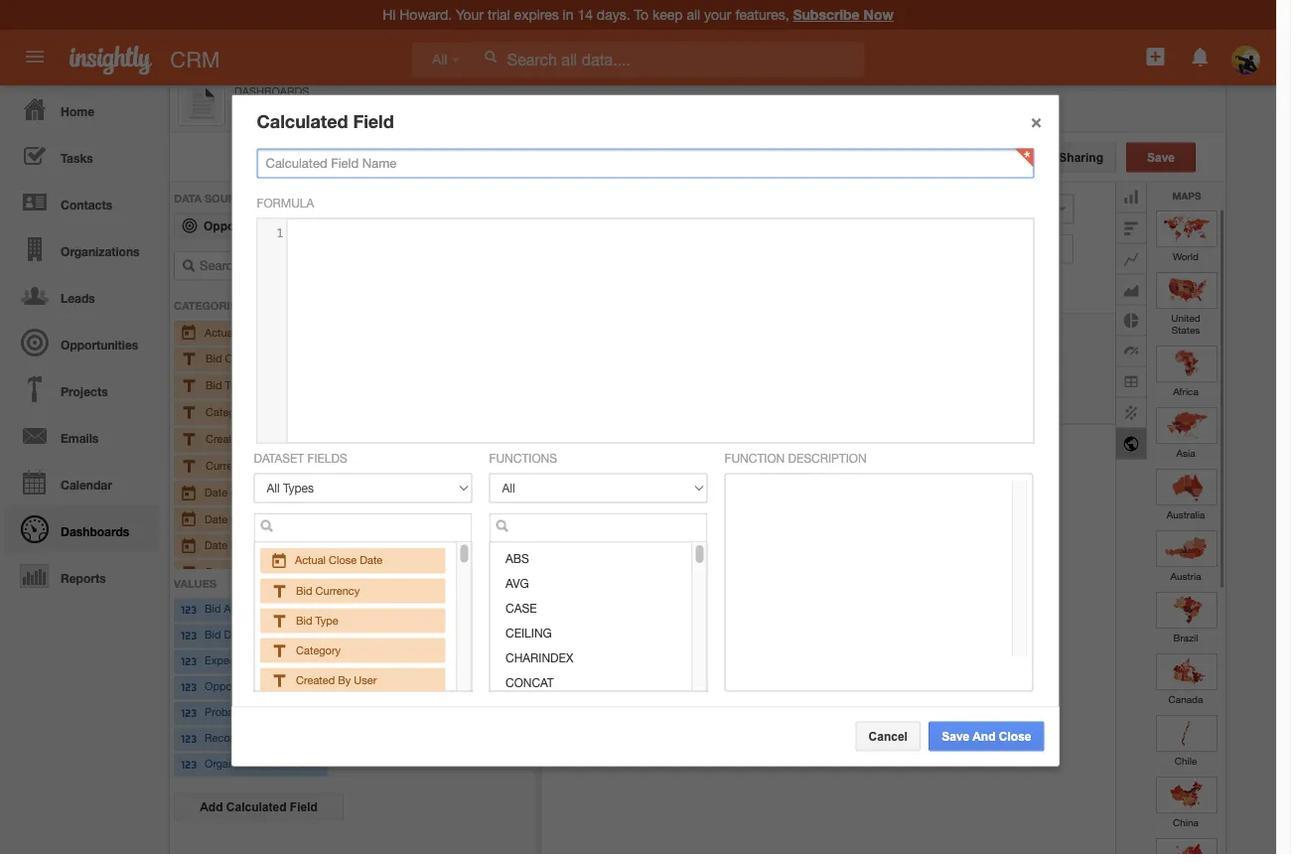 Task type: describe. For each thing, give the bounding box(es) containing it.
actual close date link for bottom the bid currency link
[[270, 553, 382, 566]]

created by user link for category link for bottom the bid currency link
[[270, 673, 376, 686]]

type for category link for bottom the bid currency link
[[315, 613, 338, 626]]

bid currency for bottom the bid currency link
[[296, 583, 359, 596]]

cancel
[[868, 730, 908, 743]]

dataset fields
[[254, 451, 347, 465]]

legend
[[360, 607, 396, 620]]

gauges image
[[1116, 335, 1147, 366]]

chart properties
[[358, 557, 469, 570]]

date of last activity
[[205, 485, 303, 498]]

case
[[505, 600, 536, 614]]

opportunity value
[[205, 680, 292, 693]]

user for bottom the bid currency link
[[353, 673, 376, 686]]

1 vertical spatial bid currency link
[[270, 583, 359, 596]]

home
[[61, 104, 94, 118]]

of for last
[[231, 485, 240, 498]]

world
[[1173, 250, 1199, 261]]

y axis
[[360, 655, 391, 668]]

close down categories
[[238, 325, 266, 338]]

projects
[[61, 384, 108, 398]]

close button
[[978, 143, 1036, 172]]

bid type link for category link for bottom the bid currency link
[[270, 613, 338, 626]]

date of last activity link
[[180, 482, 322, 503]]

data source
[[174, 192, 251, 205]]

home link
[[5, 85, 159, 132]]

1
[[276, 226, 284, 240]]

created by user for category link for bottom the bid currency link
[[296, 673, 376, 686]]

maps
[[1172, 189, 1201, 201]]

group containing opportunities
[[170, 182, 535, 854]]

bid for top the bid currency link
[[206, 352, 222, 365]]

category link for top the bid currency link
[[180, 402, 322, 423]]

concat
[[505, 675, 553, 689]]

axis for x axis
[[370, 631, 390, 644]]

search image
[[260, 519, 274, 533]]

value
[[266, 680, 292, 693]]

save for save
[[1147, 150, 1175, 164]]

close inside button
[[991, 150, 1023, 164]]

revenue
[[254, 654, 297, 667]]

other image
[[1116, 397, 1147, 428]]

bid for bid amount link
[[205, 603, 221, 616]]

updated
[[231, 538, 273, 551]]

and
[[972, 730, 996, 743]]

add
[[200, 800, 223, 814]]

record id link
[[180, 729, 322, 749]]

of
[[259, 706, 271, 719]]

close inside button
[[999, 730, 1031, 743]]

date for date of last activity
[[205, 485, 228, 498]]

bid amount
[[205, 603, 262, 616]]

avg
[[505, 576, 528, 589]]

all link
[[412, 42, 472, 78]]

bid duration
[[205, 628, 266, 641]]

close left the chart
[[328, 553, 356, 566]]

save for save and close
[[942, 730, 970, 743]]

expected revenue link
[[180, 652, 322, 672]]

currency for bottom the bid currency link
[[315, 583, 359, 596]]

pie & funnel image
[[1116, 304, 1147, 335]]

canada
[[1168, 693, 1203, 704]]

probability of winning
[[205, 706, 313, 719]]

states
[[1172, 323, 1200, 335]]

dashboards create card
[[234, 84, 347, 121]]

range
[[389, 477, 428, 489]]

date for date range field
[[358, 477, 386, 489]]

china
[[1173, 816, 1199, 827]]

×
[[1030, 109, 1042, 133]]

horizontal bar image
[[1116, 212, 1147, 243]]

series for series colors
[[360, 704, 390, 717]]

Enter Chart Title (Required) text field
[[562, 194, 899, 224]]

organizations link
[[5, 225, 159, 272]]

Calculated Field Name text field
[[257, 149, 1034, 178]]

navigation containing home
[[0, 85, 159, 599]]

function
[[724, 451, 785, 465]]

grid lines
[[360, 582, 410, 595]]

line image
[[1116, 243, 1147, 274]]

actual close date link for top the bid currency link
[[180, 322, 322, 343]]

chart
[[358, 557, 396, 570]]

bid duration link
[[180, 626, 322, 646]]

activity for date of last activity
[[267, 485, 303, 498]]

projects link
[[5, 365, 159, 412]]

united states
[[1171, 311, 1200, 335]]

source
[[205, 192, 251, 205]]

Search text field
[[174, 251, 344, 281]]

united
[[1171, 311, 1200, 323]]

save and close button
[[929, 722, 1044, 751]]

actual close date for top the bid currency link
[[205, 325, 292, 338]]

actual for bottom the bid currency link
[[295, 553, 325, 566]]

1 vertical spatial calculated
[[226, 800, 287, 814]]

australia
[[1167, 508, 1205, 519]]

leads link
[[5, 272, 159, 319]]

date for date of next activity
[[205, 512, 228, 525]]

leads
[[61, 291, 95, 305]]

labels
[[393, 680, 425, 693]]

cancel button
[[856, 722, 920, 751]]

expected revenue
[[205, 654, 297, 667]]

description inside × dialog
[[788, 451, 867, 465]]

asia
[[1176, 446, 1195, 458]]

user for top the bid currency link
[[263, 432, 286, 445]]

bid for bottom the bid currency link
[[296, 583, 312, 596]]

amount
[[224, 603, 262, 616]]

date of next activity
[[205, 512, 305, 525]]

date down search text field
[[269, 325, 292, 338]]

date of next activity link
[[180, 509, 322, 529]]

colors
[[393, 704, 425, 717]]

charindex
[[505, 650, 573, 664]]

emails
[[61, 431, 99, 445]]

Search all data.... text field
[[473, 42, 864, 77]]

table image
[[1116, 366, 1147, 397]]

crm
[[170, 47, 220, 72]]

probability of winning link
[[180, 704, 322, 723]]

contacts
[[61, 198, 112, 212]]

fields
[[307, 451, 347, 465]]

created by user for top the bid currency link's category link
[[206, 432, 286, 445]]

card
[[302, 96, 347, 121]]

× dialog
[[231, 94, 1063, 767]]

lines
[[384, 582, 410, 595]]

bid type link for top the bid currency link's category link
[[180, 375, 322, 396]]

ceiling
[[505, 625, 551, 639]]

record id
[[205, 732, 254, 745]]

by for top the bid currency link's category link
[[248, 432, 260, 445]]

1 vertical spatial id
[[311, 758, 321, 770]]

organization:
[[205, 758, 269, 770]]

austria
[[1170, 570, 1201, 581]]

values
[[174, 577, 216, 590]]

category for bottom the bid currency link
[[296, 643, 340, 656]]

created by user link for top the bid currency link's category link
[[180, 429, 322, 450]]

last
[[243, 485, 264, 498]]



Task type: locate. For each thing, give the bounding box(es) containing it.
bid type up revenue
[[296, 613, 338, 626]]

of
[[231, 485, 240, 498], [231, 512, 240, 525]]

date inside × dialog
[[359, 553, 382, 566]]

organization: record id link
[[180, 755, 322, 775]]

save button
[[1126, 143, 1196, 172]]

axis right x on the left bottom of the page
[[370, 631, 390, 644]]

opportunities
[[204, 219, 282, 232], [61, 338, 138, 352]]

group
[[170, 182, 535, 854]]

calculated down organization: record id link
[[226, 800, 287, 814]]

data
[[174, 192, 202, 205]]

1 horizontal spatial id
[[311, 758, 321, 770]]

1 horizontal spatial opportunities
[[204, 219, 282, 232]]

date down current
[[205, 485, 228, 498]]

0 horizontal spatial opportunities link
[[5, 319, 159, 365]]

field inside × dialog
[[353, 111, 394, 132]]

id
[[243, 732, 254, 745], [311, 758, 321, 770]]

1 horizontal spatial opportunities link
[[174, 213, 344, 239]]

0 vertical spatial category
[[206, 405, 250, 418]]

bid currency link
[[180, 349, 322, 369], [270, 583, 359, 596]]

1 horizontal spatial field
[[353, 111, 394, 132]]

currency inside × dialog
[[315, 583, 359, 596]]

1 vertical spatial record
[[272, 758, 308, 770]]

type inside × dialog
[[315, 613, 338, 626]]

by left series labels
[[337, 673, 350, 686]]

created by user link inside × dialog
[[270, 673, 376, 686]]

0 vertical spatial type
[[225, 378, 248, 391]]

1 vertical spatial opportunities link
[[5, 319, 159, 365]]

created inside × dialog
[[296, 673, 334, 686]]

0 horizontal spatial record
[[205, 732, 240, 745]]

actual inside × dialog
[[295, 553, 325, 566]]

field
[[353, 111, 394, 132], [431, 477, 462, 489], [290, 800, 318, 814]]

1 vertical spatial of
[[231, 512, 240, 525]]

activity right last
[[267, 485, 303, 498]]

0 vertical spatial created by user
[[206, 432, 286, 445]]

1 vertical spatial by
[[337, 673, 350, 686]]

category link
[[180, 402, 322, 423], [270, 643, 340, 656]]

description right function
[[788, 451, 867, 465]]

save left and
[[942, 730, 970, 743]]

actual close date
[[205, 325, 292, 338], [295, 553, 382, 566]]

1 horizontal spatial bid currency
[[296, 583, 359, 596]]

state
[[245, 459, 271, 471]]

search image
[[495, 519, 509, 533]]

contacts link
[[5, 179, 159, 225]]

record down record id link
[[272, 758, 308, 770]]

date up date updated
[[205, 512, 228, 525]]

bid type inside × dialog
[[296, 613, 338, 626]]

dashboards for dashboards
[[61, 524, 129, 538]]

0 vertical spatial by
[[248, 432, 260, 445]]

winning
[[274, 706, 313, 719]]

1 vertical spatial description
[[206, 565, 261, 578]]

x
[[360, 631, 367, 644]]

africa
[[1173, 385, 1199, 396]]

0 vertical spatial field
[[353, 111, 394, 132]]

reports
[[61, 571, 106, 585]]

grid
[[360, 582, 381, 595]]

0 vertical spatial user
[[263, 432, 286, 445]]

abs
[[505, 551, 529, 565]]

type up current state
[[225, 378, 248, 391]]

dashboards for dashboards create card
[[234, 84, 309, 97]]

maps group
[[542, 182, 1233, 854]]

created by user
[[206, 432, 286, 445], [296, 673, 376, 686]]

sharing link
[[1046, 143, 1116, 172]]

opportunities down source
[[204, 219, 282, 232]]

1 vertical spatial currency
[[315, 583, 359, 596]]

created for top the bid currency link's category link
[[206, 432, 244, 445]]

actual close date for bottom the bid currency link
[[295, 553, 382, 566]]

category link up "value"
[[270, 643, 340, 656]]

created right "value"
[[296, 673, 334, 686]]

1 horizontal spatial bid type
[[296, 613, 338, 626]]

0 vertical spatial actual close date
[[205, 325, 292, 338]]

1 vertical spatial series
[[360, 704, 390, 717]]

bid currency link down categories
[[180, 349, 322, 369]]

user up dataset
[[263, 432, 286, 445]]

bid type link inside × dialog
[[270, 613, 338, 626]]

actual close date link inside × dialog
[[270, 553, 382, 566]]

subscribe
[[793, 6, 860, 23]]

0 horizontal spatial currency
[[225, 352, 269, 365]]

type left legend
[[315, 613, 338, 626]]

date left updated
[[205, 538, 228, 551]]

actual close date link up grid
[[270, 553, 382, 566]]

by for category link for bottom the bid currency link
[[337, 673, 350, 686]]

actual close date inside × dialog
[[295, 553, 382, 566]]

1 vertical spatial save
[[942, 730, 970, 743]]

0 horizontal spatial category
[[206, 405, 250, 418]]

category for top the bid currency link
[[206, 405, 250, 418]]

0 vertical spatial opportunities link
[[174, 213, 344, 239]]

× button
[[1020, 101, 1052, 141]]

1 vertical spatial axis
[[370, 655, 391, 668]]

bid amount link
[[180, 600, 322, 620]]

0 vertical spatial opportunities
[[204, 219, 282, 232]]

user down y at the left of page
[[353, 673, 376, 686]]

category
[[206, 405, 250, 418], [296, 643, 340, 656]]

1 horizontal spatial by
[[337, 673, 350, 686]]

bid currency link left grid
[[270, 583, 359, 596]]

dashboards up reports link
[[61, 524, 129, 538]]

1 vertical spatial actual close date
[[295, 553, 382, 566]]

1 of from the top
[[231, 485, 240, 498]]

created by user down y at the left of page
[[296, 673, 376, 686]]

close right and
[[999, 730, 1031, 743]]

0 vertical spatial actual close date link
[[180, 322, 322, 343]]

category link for bottom the bid currency link
[[270, 643, 340, 656]]

date inside 'link'
[[205, 538, 228, 551]]

0 vertical spatial series
[[360, 680, 390, 693]]

axis for y axis
[[370, 655, 391, 668]]

0 horizontal spatial actual close date
[[205, 325, 292, 338]]

next
[[243, 512, 266, 525]]

calendar
[[61, 478, 112, 492]]

current state link
[[180, 456, 322, 476]]

bid type up current
[[206, 378, 248, 391]]

description
[[788, 451, 867, 465], [206, 565, 261, 578]]

category inside × dialog
[[296, 643, 340, 656]]

1 vertical spatial created by user link
[[270, 673, 376, 686]]

1 horizontal spatial save
[[1147, 150, 1175, 164]]

0 vertical spatial description
[[788, 451, 867, 465]]

1 vertical spatial activity
[[269, 512, 305, 525]]

created by user link up state at the bottom of the page
[[180, 429, 322, 450]]

categories
[[174, 299, 244, 312]]

0 horizontal spatial bid currency
[[206, 352, 269, 365]]

1 vertical spatial category link
[[270, 643, 340, 656]]

save inside × dialog
[[942, 730, 970, 743]]

1 vertical spatial bid type
[[296, 613, 338, 626]]

1 horizontal spatial category
[[296, 643, 340, 656]]

category left x on the left bottom of the page
[[296, 643, 340, 656]]

0 horizontal spatial save
[[942, 730, 970, 743]]

sharing
[[1059, 150, 1103, 164]]

current
[[206, 459, 242, 471]]

0 vertical spatial axis
[[370, 631, 390, 644]]

field right range
[[431, 477, 462, 489]]

0 horizontal spatial created
[[206, 432, 244, 445]]

date updated link
[[180, 535, 322, 556]]

1 vertical spatial actual close date link
[[270, 553, 382, 566]]

1 vertical spatial dashboards
[[61, 524, 129, 538]]

None text field
[[254, 513, 472, 543], [489, 513, 708, 543], [254, 513, 472, 543], [489, 513, 708, 543]]

0 vertical spatial id
[[243, 732, 254, 745]]

0 vertical spatial created
[[206, 432, 244, 445]]

1 vertical spatial created by user
[[296, 673, 376, 686]]

0 vertical spatial currency
[[225, 352, 269, 365]]

bid type
[[206, 378, 248, 391], [296, 613, 338, 626]]

bid currency inside × dialog
[[296, 583, 359, 596]]

close
[[991, 150, 1023, 164], [238, 325, 266, 338], [328, 553, 356, 566], [999, 730, 1031, 743]]

actual close date link
[[180, 322, 322, 343], [270, 553, 382, 566]]

duration
[[224, 628, 266, 641]]

save
[[1147, 150, 1175, 164], [942, 730, 970, 743]]

0 vertical spatial bid type link
[[180, 375, 322, 396]]

opportunities link
[[174, 213, 344, 239], [5, 319, 159, 365]]

1 horizontal spatial actual close date
[[295, 553, 382, 566]]

expected
[[205, 654, 251, 667]]

type
[[225, 378, 248, 391], [315, 613, 338, 626]]

0 horizontal spatial by
[[248, 432, 260, 445]]

1 axis from the top
[[370, 631, 390, 644]]

field right card at the top left
[[353, 111, 394, 132]]

by inside created by user "link"
[[248, 432, 260, 445]]

calculated up formula
[[257, 111, 348, 132]]

notifications image
[[1188, 45, 1212, 69]]

field for date range field
[[431, 477, 462, 489]]

vertical bar image
[[1116, 182, 1147, 212]]

1 horizontal spatial actual
[[295, 553, 325, 566]]

1 vertical spatial created
[[296, 673, 334, 686]]

activity for date of next activity
[[269, 512, 305, 525]]

date updated
[[205, 538, 273, 551]]

chile
[[1175, 754, 1197, 766]]

axis
[[370, 631, 390, 644], [370, 655, 391, 668]]

created by user inside × dialog
[[296, 673, 376, 686]]

1 horizontal spatial created
[[296, 673, 334, 686]]

id down winning
[[311, 758, 321, 770]]

area image
[[1116, 274, 1147, 304]]

1 vertical spatial field
[[431, 477, 462, 489]]

dashboards inside 'dashboards create card'
[[234, 84, 309, 97]]

dashboards link
[[5, 505, 159, 552]]

opportunity
[[205, 680, 263, 693]]

create
[[234, 96, 296, 121]]

activity
[[267, 485, 303, 498], [269, 512, 305, 525]]

1 vertical spatial user
[[353, 673, 376, 686]]

calculated inside × dialog
[[257, 111, 348, 132]]

1 horizontal spatial record
[[272, 758, 308, 770]]

card image
[[182, 82, 221, 122]]

2 vertical spatial field
[[290, 800, 318, 814]]

0 horizontal spatial created by user
[[206, 432, 286, 445]]

0 horizontal spatial field
[[290, 800, 318, 814]]

add calculated field link
[[174, 794, 344, 821]]

bid currency for top the bid currency link
[[206, 352, 269, 365]]

actual close date up grid
[[295, 553, 382, 566]]

opportunities inside group
[[204, 219, 282, 232]]

0 horizontal spatial bid type
[[206, 378, 248, 391]]

1 horizontal spatial description
[[788, 451, 867, 465]]

0 vertical spatial record
[[205, 732, 240, 745]]

0 vertical spatial save
[[1147, 150, 1175, 164]]

actual close date down categories
[[205, 325, 292, 338]]

calculated field
[[257, 111, 394, 132]]

category link up state at the bottom of the page
[[180, 402, 322, 423]]

1 horizontal spatial created by user
[[296, 673, 376, 686]]

tasks link
[[5, 132, 159, 179]]

field down 'organization: record id'
[[290, 800, 318, 814]]

date up grid
[[359, 553, 382, 566]]

dashboards up calculated field at the top
[[234, 84, 309, 97]]

1 vertical spatial actual
[[295, 553, 325, 566]]

2 series from the top
[[360, 704, 390, 717]]

bid for bid duration link
[[205, 628, 221, 641]]

0 horizontal spatial actual
[[205, 325, 235, 338]]

add calculated field
[[200, 800, 318, 814]]

currency for top the bid currency link
[[225, 352, 269, 365]]

1 horizontal spatial currency
[[315, 583, 359, 596]]

functions
[[489, 451, 557, 465]]

id down probability of winning link
[[243, 732, 254, 745]]

1 series from the top
[[360, 680, 390, 693]]

function description
[[724, 451, 867, 465]]

bid currency down categories
[[206, 352, 269, 365]]

type for top the bid currency link's category link
[[225, 378, 248, 391]]

0 vertical spatial bid type
[[206, 378, 248, 391]]

1 vertical spatial bid currency
[[296, 583, 359, 596]]

1 vertical spatial opportunities
[[61, 338, 138, 352]]

created for category link for bottom the bid currency link
[[296, 673, 334, 686]]

bid type for bottom the bid currency link
[[296, 613, 338, 626]]

probability
[[205, 706, 256, 719]]

0 vertical spatial bid currency
[[206, 352, 269, 365]]

field inside add calculated field link
[[290, 800, 318, 814]]

category up current
[[206, 405, 250, 418]]

axis right y at the left of page
[[370, 655, 391, 668]]

bid currency left grid
[[296, 583, 359, 596]]

bid type for top the bid currency link
[[206, 378, 248, 391]]

series down series labels
[[360, 704, 390, 717]]

created by user up current state
[[206, 432, 286, 445]]

0 horizontal spatial type
[[225, 378, 248, 391]]

currency down categories
[[225, 352, 269, 365]]

actual close date link down categories
[[180, 322, 322, 343]]

0 horizontal spatial dashboards
[[61, 524, 129, 538]]

created by user inside created by user "link"
[[206, 432, 286, 445]]

0 vertical spatial actual
[[205, 325, 235, 338]]

field for add calculated field
[[290, 800, 318, 814]]

2 of from the top
[[231, 512, 240, 525]]

0 horizontal spatial description
[[206, 565, 261, 578]]

series for series labels
[[360, 680, 390, 693]]

opportunity value link
[[180, 678, 322, 698]]

record down probability
[[205, 732, 240, 745]]

1 horizontal spatial dashboards
[[234, 84, 309, 97]]

1 horizontal spatial type
[[315, 613, 338, 626]]

series down y axis at the left bottom of page
[[360, 680, 390, 693]]

opportunities inside navigation
[[61, 338, 138, 352]]

created inside created by user "link"
[[206, 432, 244, 445]]

bid
[[206, 352, 222, 365], [206, 378, 222, 391], [296, 583, 312, 596], [205, 603, 221, 616], [296, 613, 312, 626], [205, 628, 221, 641]]

organization: record id
[[205, 758, 321, 770]]

reports link
[[5, 552, 159, 599]]

0 vertical spatial dashboards
[[234, 84, 309, 97]]

brazil
[[1173, 631, 1198, 643]]

navigation
[[0, 85, 159, 599]]

actual for top the bid currency link
[[205, 325, 235, 338]]

close down × button
[[991, 150, 1023, 164]]

opportunities up "projects" link
[[61, 338, 138, 352]]

bid currency
[[206, 352, 269, 365], [296, 583, 359, 596]]

0 vertical spatial bid currency link
[[180, 349, 322, 369]]

series labels
[[360, 680, 425, 693]]

activity right next
[[269, 512, 305, 525]]

save up "maps"
[[1147, 150, 1175, 164]]

0 vertical spatial activity
[[267, 485, 303, 498]]

# number field
[[358, 422, 417, 444]]

created up current
[[206, 432, 244, 445]]

calculated
[[257, 111, 348, 132], [226, 800, 287, 814]]

by up state at the bottom of the page
[[248, 432, 260, 445]]

currency
[[225, 352, 269, 365], [315, 583, 359, 596]]

opportunities link down formula
[[174, 213, 344, 239]]

of left last
[[231, 485, 240, 498]]

bid type link up revenue
[[270, 613, 338, 626]]

0 vertical spatial of
[[231, 485, 240, 498]]

1 vertical spatial bid type link
[[270, 613, 338, 626]]

save and close
[[942, 730, 1031, 743]]

dataset
[[254, 451, 304, 465]]

by inside × dialog
[[337, 673, 350, 686]]

0 horizontal spatial opportunities
[[61, 338, 138, 352]]

0 vertical spatial category link
[[180, 402, 322, 423]]

0 horizontal spatial id
[[243, 732, 254, 745]]

user inside × dialog
[[353, 673, 376, 686]]

1 vertical spatial type
[[315, 613, 338, 626]]

user
[[263, 432, 286, 445], [353, 673, 376, 686]]

Chart Description.... text field
[[562, 234, 1074, 264]]

of for next
[[231, 512, 240, 525]]

0 vertical spatial calculated
[[257, 111, 348, 132]]

description down date updated
[[206, 565, 261, 578]]

opportunities link down leads
[[5, 319, 159, 365]]

1 horizontal spatial user
[[353, 673, 376, 686]]

created by user link up winning
[[270, 673, 376, 686]]

current state
[[206, 459, 271, 471]]

date left range
[[358, 477, 386, 489]]

of left next
[[231, 512, 240, 525]]

0 horizontal spatial user
[[263, 432, 286, 445]]

2 horizontal spatial field
[[431, 477, 462, 489]]

bid type link up dataset
[[180, 375, 322, 396]]

currency left grid
[[315, 583, 359, 596]]

2 axis from the top
[[370, 655, 391, 668]]

date for date updated
[[205, 538, 228, 551]]

0 vertical spatial created by user link
[[180, 429, 322, 450]]

bid type link
[[180, 375, 322, 396], [270, 613, 338, 626]]

1 vertical spatial category
[[296, 643, 340, 656]]



Task type: vqa. For each thing, say whether or not it's contained in the screenshot.
details Link
no



